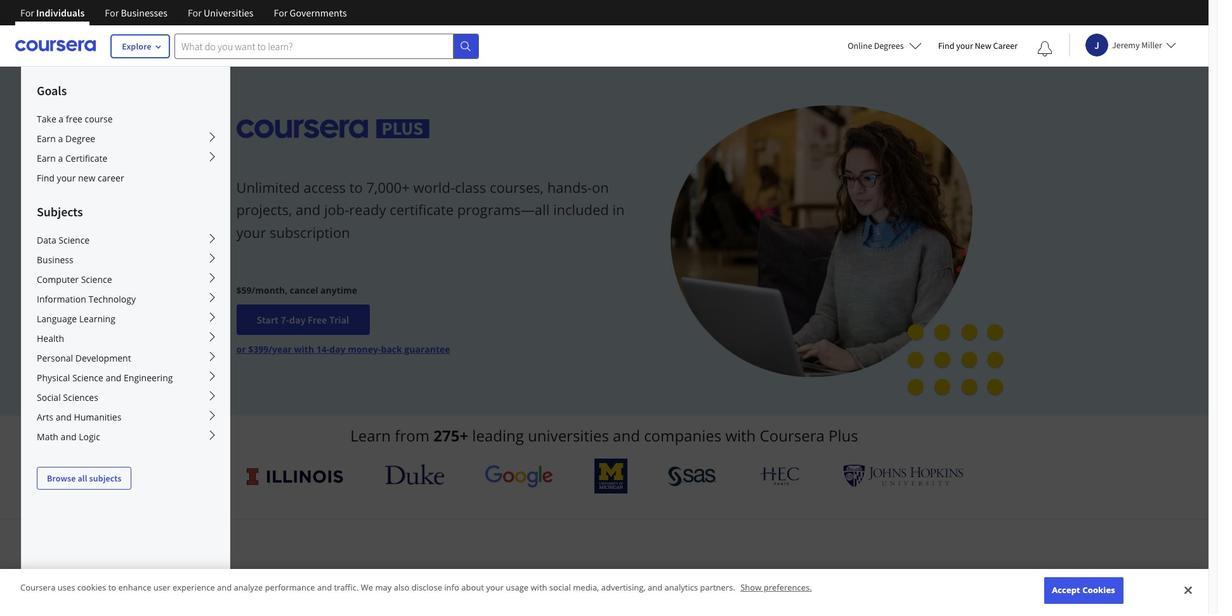 Task type: vqa. For each thing, say whether or not it's contained in the screenshot.
topmost 'of'
no



Task type: describe. For each thing, give the bounding box(es) containing it.
back
[[381, 343, 402, 355]]

for for individuals
[[20, 6, 34, 19]]

disclose
[[412, 582, 442, 593]]

$59 /month, cancel anytime
[[236, 284, 357, 296]]

j
[[1094, 38, 1099, 51]]

with left the 14-
[[294, 343, 314, 355]]

new
[[78, 172, 95, 184]]

health button
[[22, 329, 230, 348]]

subjects
[[37, 204, 83, 220]]

and up university of michigan image
[[613, 425, 640, 446]]

social sciences
[[37, 391, 98, 403]]

7,000+
[[366, 178, 410, 197]]

a for certificate
[[58, 152, 63, 164]]

physical science and engineering button
[[22, 368, 230, 388]]

browse
[[47, 473, 76, 484]]

enhance
[[118, 582, 151, 593]]

cancel
[[290, 284, 318, 296]]

and inside the unlimited access to 7,000+ world-class courses, hands-on projects, and job-ready certificate programs—all included in your subscription
[[296, 200, 321, 219]]

arts
[[37, 411, 53, 423]]

accept
[[1052, 585, 1080, 596]]

to inside privacy alert dialog
[[108, 582, 116, 593]]

explore menu element
[[22, 67, 230, 490]]

arts and humanities
[[37, 411, 121, 423]]

for universities
[[188, 6, 253, 19]]

social sciences button
[[22, 388, 230, 407]]

to inside the unlimited access to 7,000+ world-class courses, hands-on projects, and job-ready certificate programs—all included in your subscription
[[349, 178, 363, 197]]

computer
[[37, 273, 79, 285]]

subjects
[[89, 473, 121, 484]]

day inside button
[[289, 314, 306, 326]]

sas image
[[668, 466, 716, 486]]

show
[[740, 582, 761, 593]]

goals
[[37, 82, 67, 98]]

money-
[[348, 343, 381, 355]]

johns hopkins university image
[[843, 464, 963, 488]]

and left analyze
[[217, 582, 232, 593]]

user
[[153, 582, 170, 593]]

for businesses
[[105, 6, 167, 19]]

find for find your new career
[[37, 172, 55, 184]]

certificate
[[390, 200, 454, 219]]

media,
[[573, 582, 599, 593]]

personal development
[[37, 352, 131, 364]]

job-
[[324, 200, 349, 219]]

$399
[[248, 343, 268, 355]]

show preferences. link
[[740, 582, 812, 593]]

universities
[[528, 425, 609, 446]]

take
[[37, 113, 56, 125]]

your inside explore menu element
[[57, 172, 76, 184]]

and inside dropdown button
[[106, 372, 121, 384]]

take a free course link
[[22, 109, 230, 129]]

trial
[[329, 314, 349, 326]]

computer science button
[[22, 270, 230, 289]]

development
[[75, 352, 131, 364]]

universities
[[204, 6, 253, 19]]

find your new career link
[[22, 168, 230, 188]]

7-
[[281, 314, 289, 326]]

for individuals
[[20, 6, 85, 19]]

start 7-day free trial
[[257, 314, 349, 326]]

1 vertical spatial day
[[329, 343, 345, 355]]

data
[[37, 234, 56, 246]]

1 horizontal spatial plus
[[829, 425, 858, 446]]

show notifications image
[[1037, 41, 1052, 56]]

for governments
[[274, 6, 347, 19]]

earn for earn a degree
[[37, 133, 56, 145]]

hec paris image
[[757, 463, 802, 489]]

degree
[[65, 133, 95, 145]]

engineering
[[124, 372, 173, 384]]

learn
[[350, 425, 391, 446]]

language learning
[[37, 313, 115, 325]]

14-
[[316, 343, 329, 355]]

included
[[553, 200, 609, 219]]

with left analytics
[[614, 563, 655, 590]]

start 7-day free trial button
[[236, 305, 370, 335]]

1 vertical spatial in
[[483, 563, 501, 590]]

math and logic button
[[22, 427, 230, 447]]

earn a certificate
[[37, 152, 107, 164]]

take a free course
[[37, 113, 113, 125]]

arts and humanities button
[[22, 407, 230, 427]]

/year
[[268, 343, 292, 355]]

coursera image
[[15, 36, 96, 56]]

businesses
[[121, 6, 167, 19]]

world-
[[413, 178, 455, 197]]

275+
[[433, 425, 468, 446]]

guarantee
[[404, 343, 450, 355]]

social
[[549, 582, 571, 593]]

free
[[308, 314, 327, 326]]

humanities
[[74, 411, 121, 423]]

information
[[37, 293, 86, 305]]

science for physical
[[72, 372, 103, 384]]

find your new career
[[37, 172, 124, 184]]

$59
[[236, 284, 252, 296]]

leading
[[472, 425, 524, 446]]

hands-
[[547, 178, 592, 197]]

coursera plus image
[[236, 119, 429, 138]]

coursera uses cookies to enhance user experience and analyze performance and traffic. we may also disclose info about your usage with social media, advertising, and analytics partners. show preferences.
[[20, 582, 812, 593]]

your inside the unlimited access to 7,000+ world-class courses, hands-on projects, and job-ready certificate programs—all included in your subscription
[[236, 222, 266, 241]]

and left traffic. on the left bottom of the page
[[317, 582, 332, 593]]

invest in your career with coursera plus
[[423, 563, 786, 590]]

language
[[37, 313, 77, 325]]

find your new career link
[[932, 38, 1024, 54]]

may
[[375, 582, 392, 593]]



Task type: locate. For each thing, give the bounding box(es) containing it.
1 vertical spatial to
[[108, 582, 116, 593]]

0 horizontal spatial plus
[[746, 563, 786, 590]]

and up subscription
[[296, 200, 321, 219]]

ready
[[349, 200, 386, 219]]

and inside popup button
[[61, 431, 76, 443]]

0 horizontal spatial to
[[108, 582, 116, 593]]

for left businesses
[[105, 6, 119, 19]]

0 vertical spatial plus
[[829, 425, 858, 446]]

career
[[993, 40, 1018, 51]]

to right cookies
[[108, 582, 116, 593]]

4 for from the left
[[274, 6, 288, 19]]

university of illinois at urbana-champaign image
[[245, 466, 344, 486]]

1 horizontal spatial to
[[349, 178, 363, 197]]

miller
[[1141, 39, 1162, 50]]

unlimited access to 7,000+ world-class courses, hands-on projects, and job-ready certificate programs—all included in your subscription
[[236, 178, 625, 241]]

programs—all
[[457, 200, 550, 219]]

to up ready
[[349, 178, 363, 197]]

and inside popup button
[[56, 411, 72, 423]]

earn for earn a certificate
[[37, 152, 56, 164]]

for for governments
[[274, 6, 288, 19]]

3 for from the left
[[188, 6, 202, 19]]

business
[[37, 254, 73, 266]]

1 horizontal spatial in
[[613, 200, 625, 219]]

/month,
[[252, 284, 288, 296]]

1 vertical spatial find
[[37, 172, 55, 184]]

analytics
[[665, 582, 698, 593]]

computer science
[[37, 273, 112, 285]]

find for find your new career
[[938, 40, 954, 51]]

science inside popup button
[[81, 273, 112, 285]]

and right arts
[[56, 411, 72, 423]]

physical
[[37, 372, 70, 384]]

science up information technology
[[81, 273, 112, 285]]

a
[[59, 113, 64, 125], [58, 133, 63, 145], [58, 152, 63, 164]]

math
[[37, 431, 58, 443]]

to
[[349, 178, 363, 197], [108, 582, 116, 593]]

2 horizontal spatial coursera
[[760, 425, 825, 446]]

1 horizontal spatial day
[[329, 343, 345, 355]]

coursera inside privacy alert dialog
[[20, 582, 55, 593]]

0 vertical spatial find
[[938, 40, 954, 51]]

online degrees
[[848, 40, 904, 51]]

information technology button
[[22, 289, 230, 309]]

explore button
[[111, 35, 169, 58]]

university of michigan image
[[594, 459, 627, 494]]

projects,
[[236, 200, 292, 219]]

math and logic
[[37, 431, 100, 443]]

career for new
[[98, 172, 124, 184]]

find left new
[[938, 40, 954, 51]]

0 horizontal spatial day
[[289, 314, 306, 326]]

2 earn from the top
[[37, 152, 56, 164]]

0 horizontal spatial in
[[483, 563, 501, 590]]

with inside privacy alert dialog
[[531, 582, 547, 593]]

start
[[257, 314, 279, 326]]

earn a degree
[[37, 133, 95, 145]]

traffic.
[[334, 582, 359, 593]]

find
[[938, 40, 954, 51], [37, 172, 55, 184]]

banner navigation
[[10, 0, 357, 35]]

in inside the unlimited access to 7,000+ world-class courses, hands-on projects, and job-ready certificate programs—all included in your subscription
[[613, 200, 625, 219]]

with
[[294, 343, 314, 355], [725, 425, 756, 446], [614, 563, 655, 590], [531, 582, 547, 593]]

1 horizontal spatial career
[[551, 563, 610, 590]]

your
[[956, 40, 973, 51], [57, 172, 76, 184], [236, 222, 266, 241], [505, 563, 547, 590], [486, 582, 504, 593]]

jeremy miller
[[1112, 39, 1162, 50]]

learning
[[79, 313, 115, 325]]

a inside take a free course link
[[59, 113, 64, 125]]

in left usage
[[483, 563, 501, 590]]

for left universities at the left of page
[[188, 6, 202, 19]]

1 vertical spatial earn
[[37, 152, 56, 164]]

0 vertical spatial a
[[59, 113, 64, 125]]

1 earn from the top
[[37, 133, 56, 145]]

uses
[[58, 582, 75, 593]]

0 vertical spatial career
[[98, 172, 124, 184]]

cookies
[[77, 582, 106, 593]]

help center image
[[1176, 581, 1191, 596]]

accept cookies
[[1052, 585, 1115, 596]]

0 horizontal spatial coursera
[[20, 582, 55, 593]]

browse all subjects
[[47, 473, 121, 484]]

with left social
[[531, 582, 547, 593]]

a inside earn a certificate dropdown button
[[58, 152, 63, 164]]

preferences.
[[764, 582, 812, 593]]

1 vertical spatial career
[[551, 563, 610, 590]]

2 vertical spatial a
[[58, 152, 63, 164]]

0 vertical spatial to
[[349, 178, 363, 197]]

information technology
[[37, 293, 136, 305]]

usage
[[506, 582, 529, 593]]

1 horizontal spatial find
[[938, 40, 954, 51]]

online degrees button
[[838, 32, 932, 60]]

courses,
[[490, 178, 544, 197]]

a down the "earn a degree"
[[58, 152, 63, 164]]

logic
[[79, 431, 100, 443]]

find your new career
[[938, 40, 1018, 51]]

a for degree
[[58, 133, 63, 145]]

for
[[20, 6, 34, 19], [105, 6, 119, 19], [188, 6, 202, 19], [274, 6, 288, 19]]

anytime
[[320, 284, 357, 296]]

earn down the "earn a degree"
[[37, 152, 56, 164]]

1 vertical spatial a
[[58, 133, 63, 145]]

find inside explore menu element
[[37, 172, 55, 184]]

jeremy
[[1112, 39, 1140, 50]]

unlimited
[[236, 178, 300, 197]]

degrees
[[874, 40, 904, 51]]

career for your
[[551, 563, 610, 590]]

2 for from the left
[[105, 6, 119, 19]]

0 horizontal spatial career
[[98, 172, 124, 184]]

1 vertical spatial science
[[81, 273, 112, 285]]

in right included
[[613, 200, 625, 219]]

governments
[[290, 6, 347, 19]]

career
[[98, 172, 124, 184], [551, 563, 610, 590]]

we
[[361, 582, 373, 593]]

a inside earn a degree dropdown button
[[58, 133, 63, 145]]

2 vertical spatial science
[[72, 372, 103, 384]]

a for free
[[59, 113, 64, 125]]

technology
[[88, 293, 136, 305]]

day left money-
[[329, 343, 345, 355]]

science down personal development
[[72, 372, 103, 384]]

for left governments
[[274, 6, 288, 19]]

on
[[592, 178, 609, 197]]

career inside explore menu element
[[98, 172, 124, 184]]

and down development
[[106, 372, 121, 384]]

or $399 /year with 14-day money-back guarantee
[[236, 343, 450, 355]]

cookies
[[1083, 585, 1115, 596]]

for left individuals
[[20, 6, 34, 19]]

science for computer
[[81, 273, 112, 285]]

data science button
[[22, 230, 230, 250]]

a left free
[[59, 113, 64, 125]]

earn a degree button
[[22, 129, 230, 148]]

data science
[[37, 234, 90, 246]]

privacy alert dialog
[[0, 569, 1209, 614]]

0 vertical spatial day
[[289, 314, 306, 326]]

science up business
[[59, 234, 90, 246]]

1 for from the left
[[20, 6, 34, 19]]

day left free
[[289, 314, 306, 326]]

1 horizontal spatial coursera
[[659, 563, 742, 590]]

earn down the 'take'
[[37, 133, 56, 145]]

None search field
[[174, 33, 479, 59]]

accept cookies button
[[1044, 578, 1123, 604]]

personal
[[37, 352, 73, 364]]

science for data
[[59, 234, 90, 246]]

learn from 275+ leading universities and companies with coursera plus
[[350, 425, 858, 446]]

advertising,
[[601, 582, 646, 593]]

class
[[455, 178, 486, 197]]

subscription
[[270, 222, 350, 241]]

and left 'logic'
[[61, 431, 76, 443]]

with right companies
[[725, 425, 756, 446]]

find down the earn a certificate on the top of page
[[37, 172, 55, 184]]

free
[[66, 113, 82, 125]]

0 horizontal spatial find
[[37, 172, 55, 184]]

0 vertical spatial in
[[613, 200, 625, 219]]

for for businesses
[[105, 6, 119, 19]]

a left degree
[[58, 133, 63, 145]]

duke university image
[[385, 464, 444, 485]]

analyze
[[234, 582, 263, 593]]

0 vertical spatial science
[[59, 234, 90, 246]]

your inside privacy alert dialog
[[486, 582, 504, 593]]

google image
[[485, 464, 553, 488]]

0 vertical spatial earn
[[37, 133, 56, 145]]

or
[[236, 343, 246, 355]]

What do you want to learn? text field
[[174, 33, 454, 59]]

1 vertical spatial plus
[[746, 563, 786, 590]]

and left analytics
[[648, 582, 662, 593]]

online
[[848, 40, 872, 51]]

for for universities
[[188, 6, 202, 19]]



